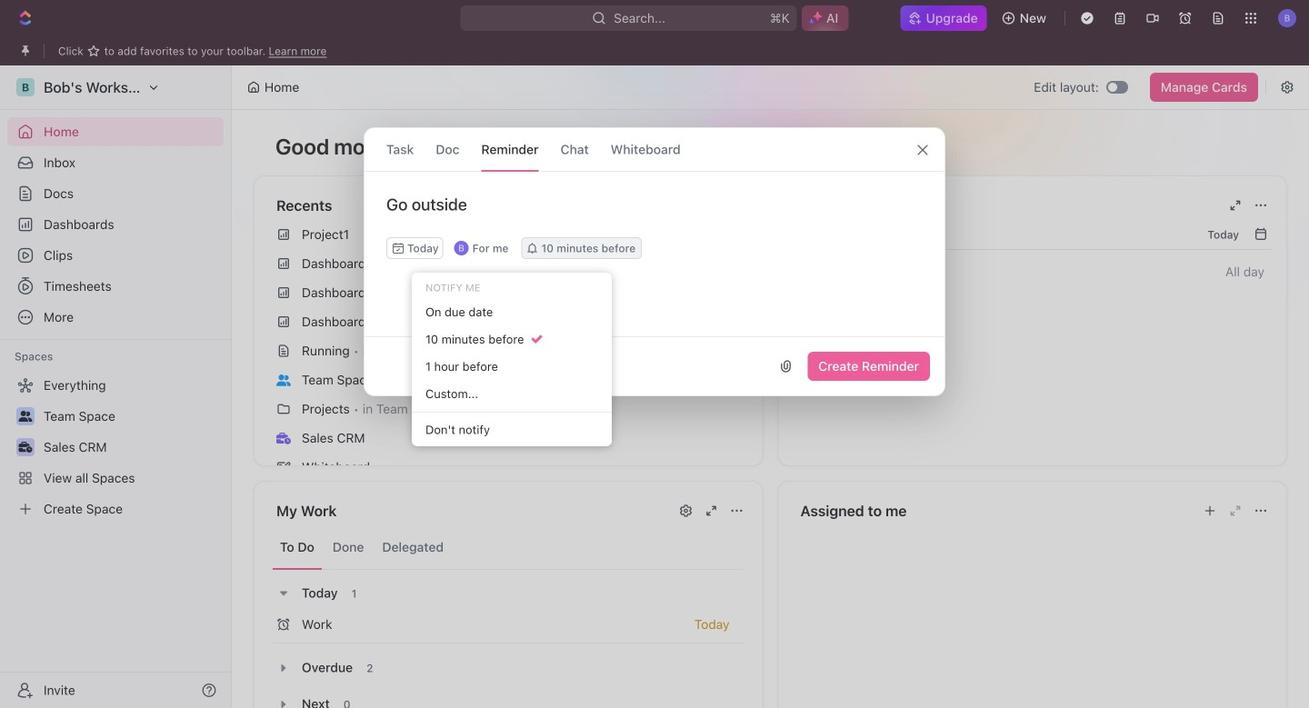 Task type: vqa. For each thing, say whether or not it's contained in the screenshot.
Sidebar NAVIGATION
yes



Task type: locate. For each thing, give the bounding box(es) containing it.
dialog
[[364, 127, 946, 397]]

Reminder na﻿me or type '/' for commands text field
[[365, 194, 945, 237]]

tree
[[7, 371, 224, 524]]

user group image
[[277, 375, 291, 386]]

tab list
[[273, 526, 745, 570]]



Task type: describe. For each thing, give the bounding box(es) containing it.
business time image
[[277, 433, 291, 444]]

sidebar navigation
[[0, 65, 232, 709]]

tree inside sidebar navigation
[[7, 371, 224, 524]]



